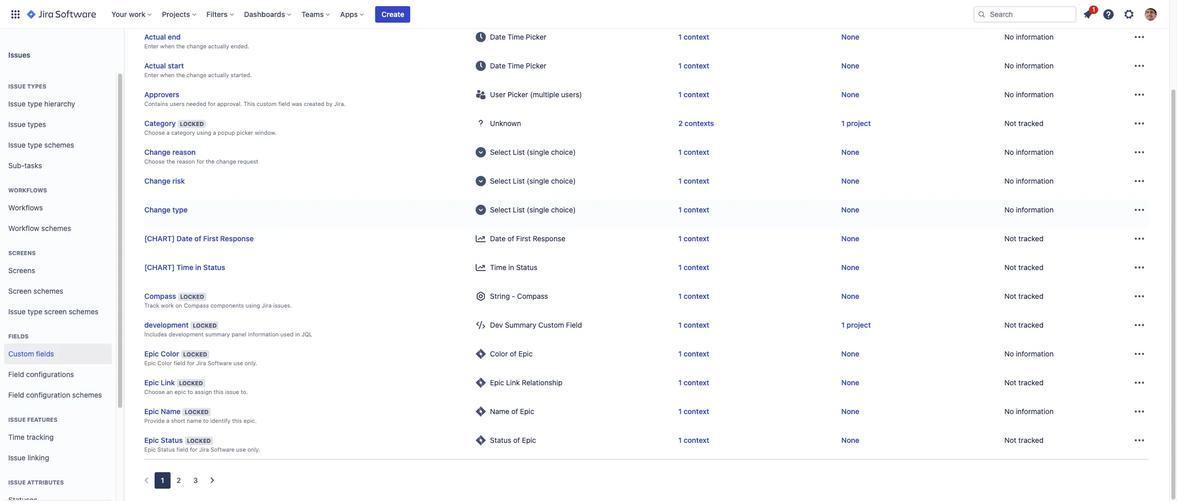Task type: locate. For each thing, give the bounding box(es) containing it.
not for status
[[1005, 264, 1017, 272]]

2 contexts
[[678, 119, 714, 128]]

0 vertical spatial list
[[513, 148, 525, 157]]

none button for link
[[841, 378, 859, 389]]

in inside "development locked includes development summary panel information used in jql"
[[295, 332, 300, 338]]

locked up summary
[[193, 323, 217, 330]]

1 context button for compass locked track work on compass components using jira issues.
[[678, 292, 709, 302]]

1 vertical spatial select
[[490, 177, 511, 186]]

0 vertical spatial only.
[[245, 360, 257, 367]]

issue for issue attributes
[[8, 480, 26, 487]]

change for change risk
[[144, 177, 171, 186]]

issue for issue types
[[8, 83, 26, 90]]

field for color
[[174, 360, 185, 367]]

using right category
[[197, 130, 211, 136]]

no for contains
[[1005, 90, 1014, 99]]

2 actual from the top
[[144, 62, 166, 70]]

7 context from the top
[[684, 235, 709, 243]]

primary element
[[6, 0, 974, 29]]

2 vertical spatial field
[[176, 447, 188, 454]]

compass up the 'track'
[[144, 292, 176, 301]]

5 none from the top
[[841, 177, 859, 186]]

1 1 project from the top
[[841, 119, 871, 128]]

enter inside actual end enter when the change actually ended.
[[144, 43, 159, 50]]

for inside change reason choose the reason for the change request
[[197, 158, 204, 165]]

use inside epic status locked epic status field for jira software use only.
[[236, 447, 246, 454]]

4 context from the top
[[684, 148, 709, 157]]

1 vertical spatial (single
[[527, 177, 549, 186]]

jira inside "epic color locked epic color field for jira software use only."
[[196, 360, 206, 367]]

1 project from the top
[[847, 119, 871, 128]]

locked up on
[[180, 294, 204, 301]]

2 vertical spatial select
[[490, 206, 511, 215]]

screen schemes link
[[4, 281, 112, 302]]

5 issue from the top
[[8, 307, 26, 316]]

1 vertical spatial reason
[[177, 158, 195, 165]]

actual down name button at top left
[[144, 33, 166, 41]]

0 vertical spatial 1 project
[[841, 119, 871, 128]]

2 change from the top
[[144, 177, 171, 186]]

issue attributes group
[[4, 469, 112, 502]]

work right your
[[129, 10, 145, 18]]

actual for actual start
[[144, 62, 166, 70]]

date time picker for end
[[490, 33, 546, 41]]

0 vertical spatial picker
[[526, 33, 546, 41]]

epic.
[[244, 418, 257, 425]]

1 vertical spatial choose
[[144, 158, 165, 165]]

workflows up workflow
[[8, 203, 43, 212]]

issue type screen schemes
[[8, 307, 98, 316]]

7 issue from the top
[[8, 454, 26, 463]]

when inside actual start enter when the change actually started.
[[160, 72, 175, 79]]

configurations
[[26, 370, 74, 379]]

choose inside change reason choose the reason for the change request
[[144, 158, 165, 165]]

filters
[[206, 10, 228, 18]]

enter down 'actual end' button
[[144, 43, 159, 50]]

1 response from the left
[[220, 235, 254, 243]]

issue for issue linking
[[8, 454, 26, 463]]

type down risk
[[172, 206, 188, 215]]

choose for change
[[144, 158, 165, 165]]

using inside the category locked choose a category using a popup picker window.
[[197, 130, 211, 136]]

schemes right screen
[[69, 307, 98, 316]]

status down epic status 'button'
[[157, 447, 175, 454]]

issue left linking at the left bottom of the page
[[8, 454, 26, 463]]

1 vertical spatial work
[[161, 303, 174, 309]]

0 vertical spatial to
[[188, 389, 193, 396]]

software for epic color
[[208, 360, 232, 367]]

date time picker down "primary" element
[[490, 33, 546, 41]]

0 horizontal spatial this
[[214, 389, 224, 396]]

epic link locked choose an epic to assign this issue to.
[[144, 379, 248, 396]]

1 vertical spatial actual
[[144, 62, 166, 70]]

types
[[28, 120, 46, 129]]

0 vertical spatial when
[[160, 43, 175, 50]]

1 context for epic name locked provide a short name to identify this epic.
[[678, 408, 709, 417]]

0 vertical spatial select list (single choice)
[[490, 148, 576, 157]]

a
[[166, 130, 170, 136], [213, 130, 216, 136], [166, 418, 169, 425]]

a left short
[[166, 418, 169, 425]]

2 left contexts
[[678, 119, 683, 128]]

used right last
[[1019, 16, 1034, 23]]

to.
[[241, 389, 248, 396]]

information for end
[[1016, 33, 1054, 41]]

use down panel on the left bottom
[[233, 360, 243, 367]]

1 vertical spatial to
[[203, 418, 209, 425]]

actual start enter when the change actually started.
[[144, 62, 252, 79]]

schemes down issue types link
[[44, 140, 74, 149]]

fields
[[8, 333, 29, 340]]

8 more image from the top
[[1133, 291, 1146, 303]]

date time picker for start
[[490, 62, 546, 70]]

identify
[[210, 418, 231, 425]]

6 not from the top
[[1005, 379, 1017, 388]]

type inside button
[[172, 206, 188, 215]]

the down end
[[176, 43, 185, 50]]

6 not tracked from the top
[[1005, 379, 1044, 388]]

screens inside screens link
[[8, 266, 35, 275]]

compass right on
[[184, 303, 209, 309]]

0 vertical spatial this
[[214, 389, 224, 396]]

1 vertical spatial 2
[[177, 477, 181, 486]]

actual start button
[[144, 61, 184, 71]]

0 horizontal spatial response
[[220, 235, 254, 243]]

2 issue from the top
[[8, 99, 26, 108]]

2 horizontal spatial in
[[508, 264, 514, 272]]

0 vertical spatial screens
[[8, 250, 36, 257]]

approval.
[[217, 101, 242, 107]]

1 vertical spatial field
[[174, 360, 185, 367]]

name for name
[[144, 16, 162, 23]]

0 vertical spatial 1 project button
[[841, 119, 871, 129]]

2 inside 2 contexts button
[[678, 119, 683, 128]]

1 inside banner
[[1092, 5, 1095, 13]]

name
[[187, 418, 202, 425]]

choose inside epic link locked choose an epic to assign this issue to.
[[144, 389, 165, 396]]

field inside "epic color locked epic color field for jira software use only."
[[174, 360, 185, 367]]

5 more image from the top
[[1133, 147, 1146, 159]]

last used
[[1005, 16, 1034, 23]]

0 vertical spatial 2
[[678, 119, 683, 128]]

10 none from the top
[[841, 350, 859, 359]]

0 vertical spatial (single
[[527, 148, 549, 157]]

epic inside epic link locked choose an epic to assign this issue to.
[[144, 379, 159, 388]]

3 none from the top
[[841, 90, 859, 99]]

choose for category
[[144, 130, 165, 136]]

actual
[[144, 33, 166, 41], [144, 62, 166, 70]]

approvers contains users needed for approval. this custom field was created by jira.
[[144, 90, 346, 107]]

1 more image from the top
[[1133, 204, 1146, 217]]

2 choose from the top
[[144, 158, 165, 165]]

0 horizontal spatial work
[[129, 10, 145, 18]]

type left screen
[[28, 307, 42, 316]]

13 1 context from the top
[[678, 408, 709, 417]]

jira left the issues.
[[262, 303, 272, 309]]

1 vertical spatial select list (single choice)
[[490, 177, 576, 186]]

9 none button from the top
[[841, 292, 859, 302]]

name for name of epic
[[490, 408, 509, 417]]

no information
[[1005, 33, 1054, 41], [1005, 62, 1054, 70], [1005, 90, 1054, 99], [1005, 148, 1054, 157], [1005, 177, 1054, 186], [1005, 206, 1054, 215], [1005, 350, 1054, 359], [1005, 408, 1054, 417]]

issue for issue types
[[8, 120, 26, 129]]

none button for start
[[841, 61, 859, 71]]

time left the tracking
[[8, 433, 25, 442]]

more image
[[1133, 31, 1146, 43], [1133, 60, 1146, 72], [1133, 89, 1146, 101], [1133, 118, 1146, 130], [1133, 147, 1146, 159], [1133, 175, 1146, 188], [1133, 233, 1146, 245], [1133, 291, 1146, 303], [1133, 320, 1146, 332], [1133, 435, 1146, 448]]

reason down category
[[172, 148, 196, 157]]

0 vertical spatial custom
[[538, 321, 564, 330]]

2 not from the top
[[1005, 235, 1017, 243]]

1 vertical spatial actually
[[208, 72, 229, 79]]

1 when from the top
[[160, 43, 175, 50]]

1 vertical spatial date time picker
[[490, 62, 546, 70]]

0 vertical spatial enter
[[144, 43, 159, 50]]

4 more image from the top
[[1133, 377, 1146, 390]]

2 vertical spatial change
[[144, 206, 171, 215]]

0 vertical spatial choose
[[144, 130, 165, 136]]

locked up name
[[185, 409, 209, 416]]

only. inside epic status locked epic status field for jira software use only.
[[247, 447, 260, 454]]

your profile and settings image
[[1145, 8, 1157, 20]]

change inside actual end enter when the change actually ended.
[[187, 43, 206, 50]]

date for start's none button
[[490, 62, 506, 70]]

1 vertical spatial screens
[[8, 266, 35, 275]]

1 date time picker from the top
[[490, 33, 546, 41]]

actual end button
[[144, 32, 181, 42]]

3
[[193, 477, 198, 486]]

first
[[203, 235, 218, 243], [516, 235, 531, 243]]

1 for the 1 context button related to compass locked track work on compass components using jira issues.
[[678, 292, 682, 301]]

field for status
[[176, 447, 188, 454]]

screens for screens link
[[8, 266, 35, 275]]

2 no from the top
[[1005, 62, 1014, 70]]

5 not tracked from the top
[[1005, 321, 1044, 330]]

5 context from the top
[[684, 177, 709, 186]]

4 1 context button from the top
[[678, 148, 709, 158]]

none button for end
[[841, 32, 859, 42]]

schemes inside workflows group
[[41, 224, 71, 233]]

locked up category
[[180, 121, 204, 127]]

2 select from the top
[[490, 177, 511, 186]]

field left was
[[278, 101, 290, 107]]

the down start at top
[[176, 72, 185, 79]]

1 issue from the top
[[8, 83, 26, 90]]

actual left start at top
[[144, 62, 166, 70]]

1 horizontal spatial first
[[516, 235, 531, 243]]

1 no from the top
[[1005, 33, 1014, 41]]

banner
[[0, 0, 1169, 29]]

0 vertical spatial using
[[197, 130, 211, 136]]

3 more image from the top
[[1133, 89, 1146, 101]]

date for seventh none button from the bottom of the page
[[490, 235, 506, 243]]

1 for seventh the 1 context button from the bottom
[[678, 264, 682, 272]]

locked up epic on the bottom
[[179, 381, 203, 387]]

1 choice) from the top
[[551, 148, 576, 157]]

projects
[[162, 10, 190, 18]]

change down category button
[[144, 148, 171, 157]]

notifications image
[[1082, 8, 1094, 20]]

more image for change reason choose the reason for the change request
[[1133, 147, 1146, 159]]

4 none from the top
[[841, 148, 859, 157]]

0 horizontal spatial in
[[195, 264, 201, 272]]

to right name
[[203, 418, 209, 425]]

when inside actual end enter when the change actually ended.
[[160, 43, 175, 50]]

1 vertical spatial list
[[513, 177, 525, 186]]

not tracked for custom
[[1005, 321, 1044, 330]]

actually inside actual end enter when the change actually ended.
[[208, 43, 229, 50]]

link up an
[[161, 379, 175, 388]]

1 vertical spatial use
[[236, 447, 246, 454]]

enter down actual start button
[[144, 72, 159, 79]]

0 vertical spatial change
[[144, 148, 171, 157]]

2 workflows from the top
[[8, 203, 43, 212]]

context for epic link locked choose an epic to assign this issue to.
[[684, 379, 709, 388]]

14 1 context button from the top
[[678, 436, 709, 447]]

1 vertical spatial 1 project
[[841, 321, 871, 330]]

actual inside actual end enter when the change actually ended.
[[144, 33, 166, 41]]

2 more image from the top
[[1133, 262, 1146, 274]]

schemes down workflows link
[[41, 224, 71, 233]]

use down epic.
[[236, 447, 246, 454]]

date for end's none button
[[490, 33, 506, 41]]

6 tracked from the top
[[1018, 379, 1044, 388]]

1 horizontal spatial response
[[533, 235, 565, 243]]

name up status of epic
[[490, 408, 509, 417]]

custom fields link
[[4, 344, 112, 365]]

change left risk
[[144, 177, 171, 186]]

3 none button from the top
[[841, 90, 859, 100]]

9 none from the top
[[841, 292, 859, 301]]

information inside "development locked includes development summary panel information used in jql"
[[248, 332, 279, 338]]

enter for actual start
[[144, 72, 159, 79]]

compass right - at the left
[[517, 292, 548, 301]]

5 not from the top
[[1005, 321, 1017, 330]]

2 vertical spatial select list (single choice)
[[490, 206, 576, 215]]

field inside approvers contains users needed for approval. this custom field was created by jira.
[[278, 101, 290, 107]]

in
[[195, 264, 201, 272], [508, 264, 514, 272], [295, 332, 300, 338]]

schemes down field configurations link
[[72, 391, 102, 400]]

4 1 context from the top
[[678, 148, 709, 157]]

tracking
[[27, 433, 54, 442]]

1 vertical spatial change
[[144, 177, 171, 186]]

1 for the 1 context button associated with approvers contains users needed for approval. this custom field was created by jira.
[[678, 90, 682, 99]]

actually for actual end
[[208, 43, 229, 50]]

issue down issue types
[[8, 99, 26, 108]]

choice) for change type
[[551, 206, 576, 215]]

time down "primary" element
[[508, 33, 524, 41]]

6 no information from the top
[[1005, 206, 1054, 215]]

date down "primary" element
[[490, 33, 506, 41]]

0 vertical spatial use
[[233, 360, 243, 367]]

epic
[[144, 350, 159, 359], [519, 350, 533, 359], [144, 360, 156, 367], [144, 379, 159, 388], [490, 379, 504, 388], [144, 408, 159, 417], [520, 408, 534, 417], [144, 437, 159, 445], [522, 437, 536, 445], [144, 447, 156, 454]]

this left the 'issue'
[[214, 389, 224, 396]]

tracked for compass
[[1018, 292, 1044, 301]]

date
[[490, 33, 506, 41], [490, 62, 506, 70], [177, 235, 193, 243], [490, 235, 506, 243]]

0 vertical spatial software
[[208, 360, 232, 367]]

of up status of epic
[[511, 408, 518, 417]]

change inside change reason choose the reason for the change request
[[144, 148, 171, 157]]

color down epic color button
[[157, 360, 172, 367]]

tracked for custom
[[1018, 321, 1044, 330]]

1 horizontal spatial 2
[[678, 119, 683, 128]]

for inside "epic color locked epic color field for jira software use only."
[[187, 360, 195, 367]]

context
[[684, 33, 709, 41], [684, 62, 709, 70], [684, 90, 709, 99], [684, 148, 709, 157], [684, 177, 709, 186], [684, 206, 709, 215], [684, 235, 709, 243], [684, 264, 709, 272], [684, 292, 709, 301], [684, 321, 709, 330], [684, 350, 709, 359], [684, 379, 709, 388], [684, 408, 709, 417], [684, 437, 709, 445]]

only. down epic.
[[247, 447, 260, 454]]

1 more image from the top
[[1133, 31, 1146, 43]]

schemes
[[44, 140, 74, 149], [41, 224, 71, 233], [33, 287, 63, 296], [69, 307, 98, 316], [72, 391, 102, 400]]

category locked choose a category using a popup picker window.
[[144, 119, 277, 136]]

more image
[[1133, 204, 1146, 217], [1133, 262, 1146, 274], [1133, 349, 1146, 361], [1133, 377, 1146, 390], [1133, 406, 1146, 419]]

to right epic on the bottom
[[188, 389, 193, 396]]

0 horizontal spatial to
[[188, 389, 193, 396]]

1 project button for 2 contexts
[[841, 119, 871, 129]]

[chart] date of first response button
[[144, 234, 254, 244]]

actual end enter when the change actually ended.
[[144, 33, 249, 50]]

1 for 1 project button corresponding to 1 context
[[841, 321, 845, 330]]

custom down fields
[[8, 350, 34, 359]]

none for color
[[841, 350, 859, 359]]

3 list from the top
[[513, 206, 525, 215]]

7 tracked from the top
[[1018, 437, 1044, 445]]

1 project button for 1 context
[[841, 321, 871, 331]]

request
[[238, 158, 258, 165]]

unknown
[[490, 119, 521, 128]]

none button for reason
[[841, 148, 859, 158]]

1 context button for change reason choose the reason for the change request
[[678, 148, 709, 158]]

3 select list (single choice) from the top
[[490, 206, 576, 215]]

1 vertical spatial only.
[[247, 447, 260, 454]]

[chart] up compass button
[[144, 264, 175, 272]]

workflows inside workflows link
[[8, 203, 43, 212]]

response inside button
[[220, 235, 254, 243]]

screens for screens group
[[8, 250, 36, 257]]

1 horizontal spatial in
[[295, 332, 300, 338]]

2 vertical spatial choose
[[144, 389, 165, 396]]

field down epic status 'button'
[[176, 447, 188, 454]]

link up name of epic
[[506, 379, 520, 388]]

custom right 'summary'
[[538, 321, 564, 330]]

1 vertical spatial when
[[160, 72, 175, 79]]

work left on
[[161, 303, 174, 309]]

type for change type
[[172, 206, 188, 215]]

2 screens from the top
[[8, 266, 35, 275]]

date up [chart] time in status
[[177, 235, 193, 243]]

1 change from the top
[[144, 148, 171, 157]]

3 tracked from the top
[[1018, 264, 1044, 272]]

schemes inside fields group
[[72, 391, 102, 400]]

2 enter from the top
[[144, 72, 159, 79]]

this left epic.
[[232, 418, 242, 425]]

1 for 8th the 1 context button from the bottom
[[678, 235, 682, 243]]

issue attributes
[[8, 480, 64, 487]]

picker for actual start
[[526, 62, 546, 70]]

choose down category button
[[144, 130, 165, 136]]

1 project
[[841, 119, 871, 128], [841, 321, 871, 330]]

0 vertical spatial actual
[[144, 33, 166, 41]]

0 horizontal spatial used
[[280, 332, 294, 338]]

12 none button from the top
[[841, 407, 859, 418]]

jira software image
[[27, 8, 96, 20], [27, 8, 96, 20]]

0 horizontal spatial 2
[[177, 477, 181, 486]]

locked down summary
[[183, 352, 207, 358]]

1 horizontal spatial work
[[161, 303, 174, 309]]

3 not from the top
[[1005, 264, 1017, 272]]

jira down name
[[199, 447, 209, 454]]

change risk button
[[144, 176, 185, 187]]

screens up screen
[[8, 266, 35, 275]]

7 more image from the top
[[1133, 233, 1146, 245]]

not
[[1005, 119, 1017, 128], [1005, 235, 1017, 243], [1005, 264, 1017, 272], [1005, 292, 1017, 301], [1005, 321, 1017, 330], [1005, 379, 1017, 388], [1005, 437, 1017, 445]]

type for issue type hierarchy
[[28, 99, 42, 108]]

change up needed
[[187, 72, 206, 79]]

epic status locked epic status field for jira software use only.
[[144, 437, 260, 454]]

sub-tasks link
[[4, 156, 112, 176]]

1 (single from the top
[[527, 148, 549, 157]]

no information for start
[[1005, 62, 1054, 70]]

issue inside screens group
[[8, 307, 26, 316]]

tracked for epic
[[1018, 437, 1044, 445]]

0 horizontal spatial custom
[[8, 350, 34, 359]]

status down [chart] date of first response button
[[203, 264, 225, 272]]

tracked
[[1018, 119, 1044, 128], [1018, 235, 1044, 243], [1018, 264, 1044, 272], [1018, 292, 1044, 301], [1018, 321, 1044, 330], [1018, 379, 1044, 388], [1018, 437, 1044, 445]]

2 list from the top
[[513, 177, 525, 186]]

issue down screen
[[8, 307, 26, 316]]

in down [chart] date of first response button
[[195, 264, 201, 272]]

list for change type
[[513, 206, 525, 215]]

of up time in status
[[508, 235, 514, 243]]

1 vertical spatial software
[[211, 447, 235, 454]]

screens
[[8, 250, 36, 257], [8, 266, 35, 275]]

1 [chart] from the top
[[144, 235, 175, 243]]

change up actual start enter when the change actually started.
[[187, 43, 206, 50]]

1 horizontal spatial this
[[232, 418, 242, 425]]

4 not tracked from the top
[[1005, 292, 1044, 301]]

1 vertical spatial field
[[8, 370, 24, 379]]

name up 'actual end' button
[[144, 16, 162, 23]]

type inside screens group
[[28, 307, 42, 316]]

none for end
[[841, 33, 859, 41]]

locked inside "epic color locked epic color field for jira software use only."
[[183, 352, 207, 358]]

2 tracked from the top
[[1018, 235, 1044, 243]]

field
[[278, 101, 290, 107], [174, 360, 185, 367], [176, 447, 188, 454]]

choose inside the category locked choose a category using a popup picker window.
[[144, 130, 165, 136]]

13 none button from the top
[[841, 436, 859, 447]]

using inside the compass locked track work on compass components using jira issues.
[[246, 303, 260, 309]]

1 workflows from the top
[[8, 187, 47, 194]]

3 no information from the top
[[1005, 90, 1054, 99]]

1 vertical spatial change
[[187, 72, 206, 79]]

3 (single from the top
[[527, 206, 549, 215]]

change left request
[[216, 158, 236, 165]]

type for issue type screen schemes
[[28, 307, 42, 316]]

1 horizontal spatial used
[[1019, 16, 1034, 23]]

workflows down the sub-tasks
[[8, 187, 47, 194]]

link inside epic link locked choose an epic to assign this issue to.
[[161, 379, 175, 388]]

2 vertical spatial (single
[[527, 206, 549, 215]]

for right needed
[[208, 101, 216, 107]]

more image for name of epic
[[1133, 406, 1146, 419]]

sub-tasks
[[8, 161, 42, 170]]

2 1 project from the top
[[841, 321, 871, 330]]

change inside change reason choose the reason for the change request
[[216, 158, 236, 165]]

3 select from the top
[[490, 206, 511, 215]]

only. inside "epic color locked epic color field for jira software use only."
[[245, 360, 257, 367]]

date up user
[[490, 62, 506, 70]]

1 vertical spatial this
[[232, 418, 242, 425]]

select list (single choice) for change type
[[490, 206, 576, 215]]

used left the jql
[[280, 332, 294, 338]]

6 1 context button from the top
[[678, 205, 709, 216]]

only.
[[245, 360, 257, 367], [247, 447, 260, 454]]

locked inside "development locked includes development summary panel information used in jql"
[[193, 323, 217, 330]]

1 vertical spatial jira
[[196, 360, 206, 367]]

1 context button for actual end enter when the change actually ended.
[[678, 32, 709, 42]]

this inside 'epic name locked provide a short name to identify this epic.'
[[232, 418, 242, 425]]

0 vertical spatial work
[[129, 10, 145, 18]]

2 vertical spatial picker
[[508, 90, 528, 99]]

1 vertical spatial used
[[280, 332, 294, 338]]

1 vertical spatial 1 project button
[[841, 321, 871, 331]]

use inside "epic color locked epic color field for jira software use only."
[[233, 360, 243, 367]]

2 vertical spatial change
[[216, 158, 236, 165]]

string
[[490, 292, 510, 301]]

2 vertical spatial list
[[513, 206, 525, 215]]

configuration
[[26, 391, 70, 400]]

using right components
[[246, 303, 260, 309]]

0 horizontal spatial first
[[203, 235, 218, 243]]

1 vertical spatial picker
[[526, 62, 546, 70]]

workflows group
[[4, 176, 112, 242]]

context for epic status locked epic status field for jira software use only.
[[684, 437, 709, 445]]

software down summary
[[208, 360, 232, 367]]

2 right 1 'button'
[[177, 477, 181, 486]]

name up short
[[161, 408, 181, 417]]

0 vertical spatial jira
[[262, 303, 272, 309]]

components
[[210, 303, 244, 309]]

panel
[[232, 332, 246, 338]]

project for contexts
[[847, 119, 871, 128]]

not tracked for status
[[1005, 264, 1044, 272]]

none button for color
[[841, 350, 859, 360]]

1 1 context from the top
[[678, 33, 709, 41]]

1 horizontal spatial using
[[246, 303, 260, 309]]

issue left 'types'
[[8, 83, 26, 90]]

issue type schemes link
[[4, 135, 112, 156]]

0 vertical spatial reason
[[172, 148, 196, 157]]

change inside actual start enter when the change actually started.
[[187, 72, 206, 79]]

issue up sub-
[[8, 140, 26, 149]]

4 no from the top
[[1005, 148, 1014, 157]]

date time picker
[[490, 33, 546, 41], [490, 62, 546, 70]]

for up epic link locked choose an epic to assign this issue to.
[[187, 360, 195, 367]]

2 vertical spatial jira
[[199, 447, 209, 454]]

1 horizontal spatial to
[[203, 418, 209, 425]]

3 1 context from the top
[[678, 90, 709, 99]]

0 vertical spatial workflows
[[8, 187, 47, 194]]

1 vertical spatial enter
[[144, 72, 159, 79]]

locked
[[180, 121, 204, 127], [180, 294, 204, 301], [193, 323, 217, 330], [183, 352, 207, 358], [179, 381, 203, 387], [185, 409, 209, 416], [187, 438, 211, 445]]

(single
[[527, 148, 549, 157], [527, 177, 549, 186], [527, 206, 549, 215]]

used inside 'last used' button
[[1019, 16, 1034, 23]]

1 context for change reason choose the reason for the change request
[[678, 148, 709, 157]]

actual inside actual start enter when the change actually started.
[[144, 62, 166, 70]]

field
[[566, 321, 582, 330], [8, 370, 24, 379], [8, 391, 24, 400]]

software inside "epic color locked epic color field for jira software use only."
[[208, 360, 232, 367]]

1 context for actual start enter when the change actually started.
[[678, 62, 709, 70]]

field configurations
[[8, 370, 74, 379]]

link
[[161, 379, 175, 388], [506, 379, 520, 388]]

teams
[[302, 10, 324, 18]]

no for color
[[1005, 350, 1014, 359]]

2 inside button
[[177, 477, 181, 486]]

jira inside epic status locked epic status field for jira software use only.
[[199, 447, 209, 454]]

none for start
[[841, 62, 859, 70]]

screen
[[8, 287, 32, 296]]

date time picker up user picker (multiple users)
[[490, 62, 546, 70]]

2 vertical spatial choice)
[[551, 206, 576, 215]]

14 1 context from the top
[[678, 437, 709, 445]]

1 vertical spatial workflows
[[8, 203, 43, 212]]

a down category button
[[166, 130, 170, 136]]

10 more image from the top
[[1133, 435, 1146, 448]]

0 vertical spatial select
[[490, 148, 511, 157]]

5 more image from the top
[[1133, 406, 1146, 419]]

0 vertical spatial actually
[[208, 43, 229, 50]]

for inside approvers contains users needed for approval. this custom field was created by jira.
[[208, 101, 216, 107]]

1 vertical spatial [chart]
[[144, 264, 175, 272]]

change
[[187, 43, 206, 50], [187, 72, 206, 79], [216, 158, 236, 165]]

prev image
[[140, 475, 153, 488]]

software inside epic status locked epic status field for jira software use only.
[[211, 447, 235, 454]]

of inside [chart] date of first response button
[[194, 235, 201, 243]]

actually inside actual start enter when the change actually started.
[[208, 72, 229, 79]]

issue up time tracking
[[8, 417, 26, 424]]

1 vertical spatial custom
[[8, 350, 34, 359]]

of up [chart] time in status
[[194, 235, 201, 243]]

1 context for epic status locked epic status field for jira software use only.
[[678, 437, 709, 445]]

2 vertical spatial field
[[8, 391, 24, 400]]

1 actually from the top
[[208, 43, 229, 50]]

jira for color
[[196, 360, 206, 367]]

1 context for development locked includes development summary panel information used in jql
[[678, 321, 709, 330]]

9 1 context from the top
[[678, 292, 709, 301]]

1 horizontal spatial link
[[506, 379, 520, 388]]

3 choice) from the top
[[551, 206, 576, 215]]

1 for the 1 context button for epic status locked epic status field for jira software use only.
[[678, 437, 682, 445]]

response
[[220, 235, 254, 243], [533, 235, 565, 243]]

enter inside actual start enter when the change actually started.
[[144, 72, 159, 79]]

1 context button for approvers contains users needed for approval. this custom field was created by jira.
[[678, 90, 709, 100]]

4 issue from the top
[[8, 140, 26, 149]]

banner containing your work
[[0, 0, 1169, 29]]

none
[[841, 33, 859, 41], [841, 62, 859, 70], [841, 90, 859, 99], [841, 148, 859, 157], [841, 177, 859, 186], [841, 206, 859, 215], [841, 235, 859, 243], [841, 264, 859, 272], [841, 292, 859, 301], [841, 350, 859, 359], [841, 379, 859, 388], [841, 408, 859, 417], [841, 437, 859, 445]]

in up - at the left
[[508, 264, 514, 272]]

none button for contains
[[841, 90, 859, 100]]

1 for the 1 context button corresponding to actual end enter when the change actually ended.
[[678, 33, 682, 41]]

name inside 'epic name locked provide a short name to identify this epic.'
[[161, 408, 181, 417]]

12 context from the top
[[684, 379, 709, 388]]

status
[[203, 264, 225, 272], [516, 264, 537, 272], [161, 437, 183, 445], [490, 437, 511, 445], [157, 447, 175, 454]]

11 context from the top
[[684, 350, 709, 359]]

time down [chart] date of first response button
[[177, 264, 193, 272]]

needed
[[186, 101, 206, 107]]

1 none from the top
[[841, 33, 859, 41]]

1 no information from the top
[[1005, 33, 1054, 41]]

select
[[490, 148, 511, 157], [490, 177, 511, 186], [490, 206, 511, 215]]

of down name of epic
[[513, 437, 520, 445]]

0 horizontal spatial using
[[197, 130, 211, 136]]

1 context
[[678, 33, 709, 41], [678, 62, 709, 70], [678, 90, 709, 99], [678, 148, 709, 157], [678, 177, 709, 186], [678, 206, 709, 215], [678, 235, 709, 243], [678, 264, 709, 272], [678, 292, 709, 301], [678, 321, 709, 330], [678, 350, 709, 359], [678, 379, 709, 388], [678, 408, 709, 417], [678, 437, 709, 445]]

4 none button from the top
[[841, 148, 859, 158]]

2 none from the top
[[841, 62, 859, 70]]

2 context from the top
[[684, 62, 709, 70]]

0 vertical spatial development
[[144, 321, 189, 330]]

date of first response
[[490, 235, 565, 243]]

next image
[[206, 475, 219, 488]]

change risk
[[144, 177, 185, 186]]

date inside button
[[177, 235, 193, 243]]

0 vertical spatial change
[[187, 43, 206, 50]]

1 vertical spatial choice)
[[551, 177, 576, 186]]

the down the category locked choose a category using a popup picker window.
[[206, 158, 215, 165]]

field inside epic status locked epic status field for jira software use only.
[[176, 447, 188, 454]]

[chart] down change type button
[[144, 235, 175, 243]]

workflow
[[8, 224, 39, 233]]

development up includes
[[144, 321, 189, 330]]

information for reason
[[1016, 148, 1054, 157]]

issue down issue linking
[[8, 480, 26, 487]]

appswitcher icon image
[[9, 8, 22, 20]]

3 more image from the top
[[1133, 349, 1146, 361]]

0 vertical spatial field
[[278, 101, 290, 107]]

enter
[[144, 43, 159, 50], [144, 72, 159, 79]]

1 vertical spatial project
[[847, 321, 871, 330]]

choose
[[144, 130, 165, 136], [144, 158, 165, 165], [144, 389, 165, 396]]

choose down change reason button
[[144, 158, 165, 165]]

2 none button from the top
[[841, 61, 859, 71]]

change for start
[[187, 72, 206, 79]]

2 first from the left
[[516, 235, 531, 243]]

2 (single from the top
[[527, 177, 549, 186]]

no information for reason
[[1005, 148, 1054, 157]]

choice)
[[551, 148, 576, 157], [551, 177, 576, 186], [551, 206, 576, 215]]

a inside 'epic name locked provide a short name to identify this epic.'
[[166, 418, 169, 425]]

0 vertical spatial date time picker
[[490, 33, 546, 41]]

workflows for workflows group
[[8, 187, 47, 194]]

2 1 context button from the top
[[678, 61, 709, 71]]

an
[[166, 389, 173, 396]]

issue left types
[[8, 120, 26, 129]]

first up [chart] time in status
[[203, 235, 218, 243]]

12 1 context from the top
[[678, 379, 709, 388]]

1 none button from the top
[[841, 32, 859, 42]]



Task type: describe. For each thing, give the bounding box(es) containing it.
1 horizontal spatial compass
[[184, 303, 209, 309]]

time up user picker (multiple users)
[[508, 62, 524, 70]]

2 for 2
[[177, 477, 181, 486]]

6 context from the top
[[684, 206, 709, 215]]

locked inside the compass locked track work on compass components using jira issues.
[[180, 294, 204, 301]]

apps
[[340, 10, 358, 18]]

issue type screen schemes link
[[4, 302, 112, 323]]

ended.
[[231, 43, 249, 50]]

issue types link
[[4, 114, 112, 135]]

help image
[[1102, 8, 1115, 20]]

6 none button from the top
[[841, 205, 859, 216]]

status down short
[[161, 437, 183, 445]]

screens group
[[4, 239, 112, 326]]

none for status
[[841, 437, 859, 445]]

jql
[[302, 332, 312, 338]]

field for field configuration schemes
[[8, 391, 24, 400]]

the inside actual end enter when the change actually ended.
[[176, 43, 185, 50]]

locked inside epic link locked choose an epic to assign this issue to.
[[179, 381, 203, 387]]

none for link
[[841, 379, 859, 388]]

dev summary custom field
[[490, 321, 582, 330]]

7 none from the top
[[841, 235, 859, 243]]

2 horizontal spatial compass
[[517, 292, 548, 301]]

more image for color of epic
[[1133, 349, 1146, 361]]

fields group
[[4, 323, 112, 409]]

1 for actual start enter when the change actually started.'s the 1 context button
[[678, 62, 682, 70]]

change for change type
[[144, 206, 171, 215]]

issue type hierarchy
[[8, 99, 75, 108]]

relationship
[[522, 379, 563, 388]]

contexts
[[685, 119, 714, 128]]

Search field
[[974, 6, 1077, 22]]

type for issue type schemes
[[28, 140, 42, 149]]

by
[[326, 101, 333, 107]]

1 not tracked from the top
[[1005, 119, 1044, 128]]

screen
[[44, 307, 67, 316]]

context for actual end enter when the change actually ended.
[[684, 33, 709, 41]]

6 more image from the top
[[1133, 175, 1146, 188]]

issue features
[[8, 417, 57, 424]]

time inside button
[[177, 264, 193, 272]]

dashboards
[[244, 10, 285, 18]]

schemes up issue type screen schemes
[[33, 287, 63, 296]]

context for epic name locked provide a short name to identify this epic.
[[684, 408, 709, 417]]

list for change risk
[[513, 177, 525, 186]]

time tracking
[[8, 433, 54, 442]]

context for change reason choose the reason for the change request
[[684, 148, 709, 157]]

compass button
[[144, 292, 176, 302]]

7 1 context from the top
[[678, 235, 709, 243]]

1 context button for actual start enter when the change actually started.
[[678, 61, 709, 71]]

picker for actual end
[[526, 33, 546, 41]]

5 none button from the top
[[841, 176, 859, 187]]

last used button
[[1005, 15, 1047, 23]]

for inside epic status locked epic status field for jira software use only.
[[190, 447, 197, 454]]

locked inside epic status locked epic status field for jira software use only.
[[187, 438, 211, 445]]

work inside popup button
[[129, 10, 145, 18]]

color down dev
[[490, 350, 508, 359]]

8 none from the top
[[841, 264, 859, 272]]

epic link relationship
[[490, 379, 563, 388]]

change for change reason choose the reason for the change request
[[144, 148, 171, 157]]

1 for 2 contexts's 1 project button
[[841, 119, 845, 128]]

no information for color
[[1005, 350, 1054, 359]]

none for locked
[[841, 292, 859, 301]]

issue for issue features
[[8, 417, 26, 424]]

color of epic
[[490, 350, 533, 359]]

1 context for approvers contains users needed for approval. this custom field was created by jira.
[[678, 90, 709, 99]]

this inside epic link locked choose an epic to assign this issue to.
[[214, 389, 224, 396]]

6 1 context from the top
[[678, 206, 709, 215]]

none for name
[[841, 408, 859, 417]]

users)
[[561, 90, 582, 99]]

start
[[168, 62, 184, 70]]

actual for actual end
[[144, 33, 166, 41]]

no information for end
[[1005, 33, 1054, 41]]

compass locked track work on compass components using jira issues.
[[144, 292, 292, 309]]

only. for status
[[247, 447, 260, 454]]

time up 'string'
[[490, 264, 506, 272]]

(multiple
[[530, 90, 559, 99]]

[chart] for [chart] time in status
[[144, 264, 175, 272]]

use for status
[[236, 447, 246, 454]]

issue linking link
[[4, 448, 112, 469]]

search image
[[978, 10, 986, 18]]

more image for epic status locked epic status field for jira software use only.
[[1133, 435, 1146, 448]]

status inside button
[[203, 264, 225, 272]]

select for type
[[490, 206, 511, 215]]

first inside [chart] date of first response button
[[203, 235, 218, 243]]

custom
[[257, 101, 277, 107]]

types
[[27, 83, 46, 90]]

1 vertical spatial development
[[169, 332, 204, 338]]

no for name
[[1005, 408, 1014, 417]]

field for field configurations
[[8, 370, 24, 379]]

6 none from the top
[[841, 206, 859, 215]]

more image for category locked choose a category using a popup picker window.
[[1133, 118, 1146, 130]]

your work
[[111, 10, 145, 18]]

time inside issue features group
[[8, 433, 25, 442]]

select for risk
[[490, 177, 511, 186]]

1 for the 1 context button corresponding to change reason choose the reason for the change request
[[678, 148, 682, 157]]

context for epic color locked epic color field for jira software use only.
[[684, 350, 709, 359]]

issues
[[8, 50, 30, 59]]

category
[[171, 130, 195, 136]]

change reason button
[[144, 148, 196, 158]]

work inside the compass locked track work on compass components using jira issues.
[[161, 303, 174, 309]]

tracked for relationship
[[1018, 379, 1044, 388]]

user
[[490, 90, 506, 99]]

change reason choose the reason for the change request
[[144, 148, 258, 165]]

[chart] for [chart] date of first response
[[144, 235, 175, 243]]

1 context for compass locked track work on compass components using jira issues.
[[678, 292, 709, 301]]

end
[[168, 33, 181, 41]]

last
[[1005, 16, 1018, 23]]

not tracked for compass
[[1005, 292, 1044, 301]]

1 inside 'button'
[[161, 477, 164, 486]]

change for end
[[187, 43, 206, 50]]

attributes
[[27, 480, 64, 487]]

approvers
[[144, 90, 179, 99]]

no for reason
[[1005, 148, 1014, 157]]

assign
[[195, 389, 212, 396]]

name button
[[144, 16, 162, 23]]

not tracked for epic
[[1005, 437, 1044, 445]]

no for start
[[1005, 62, 1014, 70]]

1 context button for development locked includes development summary panel information used in jql
[[678, 321, 709, 331]]

epic link button
[[144, 378, 175, 389]]

context for approvers contains users needed for approval. this custom field was created by jira.
[[684, 90, 709, 99]]

2 for 2 contexts
[[678, 119, 683, 128]]

epic name locked provide a short name to identify this epic.
[[144, 408, 257, 425]]

summary
[[205, 332, 230, 338]]

workflows link
[[4, 198, 112, 219]]

issue features group
[[4, 406, 112, 472]]

issue for issue type screen schemes
[[8, 307, 26, 316]]

5 no information from the top
[[1005, 177, 1054, 186]]

to inside epic link locked choose an epic to assign this issue to.
[[188, 389, 193, 396]]

settings image
[[1123, 8, 1135, 20]]

issue for issue type hierarchy
[[8, 99, 26, 108]]

[chart] time in status
[[144, 264, 225, 272]]

jira for status
[[199, 447, 209, 454]]

locked inside 'epic name locked provide a short name to identify this epic.'
[[185, 409, 209, 416]]

picker
[[237, 130, 253, 136]]

link for relationship
[[506, 379, 520, 388]]

field configuration schemes
[[8, 391, 102, 400]]

1 tracked from the top
[[1018, 119, 1044, 128]]

1 not from the top
[[1005, 119, 1017, 128]]

5 1 context button from the top
[[678, 176, 709, 187]]

change type
[[144, 206, 188, 215]]

no information for name
[[1005, 408, 1054, 417]]

not for custom
[[1005, 321, 1017, 330]]

of for date
[[508, 235, 514, 243]]

issue types
[[8, 120, 46, 129]]

status of epic
[[490, 437, 536, 445]]

7 1 context button from the top
[[678, 234, 709, 244]]

enter for actual end
[[144, 43, 159, 50]]

1 select from the top
[[490, 148, 511, 157]]

1 context for epic link locked choose an epic to assign this issue to.
[[678, 379, 709, 388]]

1 context for epic color locked epic color field for jira software use only.
[[678, 350, 709, 359]]

1 project for 2 contexts
[[841, 119, 871, 128]]

create
[[382, 10, 404, 18]]

1 for the 1 context button related to epic name locked provide a short name to identify this epic.
[[678, 408, 682, 417]]

contains
[[144, 101, 168, 107]]

schemes inside issue types "group"
[[44, 140, 74, 149]]

development button
[[144, 321, 189, 331]]

0 vertical spatial field
[[566, 321, 582, 330]]

epic inside 'epic name locked provide a short name to identify this epic.'
[[144, 408, 159, 417]]

1 select list (single choice) from the top
[[490, 148, 576, 157]]

0 horizontal spatial compass
[[144, 292, 176, 301]]

field configurations link
[[4, 365, 112, 386]]

status down name of epic
[[490, 437, 511, 445]]

to inside 'epic name locked provide a short name to identify this epic.'
[[203, 418, 209, 425]]

created
[[304, 101, 324, 107]]

name of epic
[[490, 408, 534, 417]]

(single for change risk
[[527, 177, 549, 186]]

[chart] time in status button
[[144, 263, 225, 273]]

string - compass
[[490, 292, 548, 301]]

used inside "development locked includes development summary panel information used in jql"
[[280, 332, 294, 338]]

your work button
[[108, 6, 156, 22]]

on
[[175, 303, 182, 309]]

information for name
[[1016, 408, 1054, 417]]

issue types
[[8, 83, 46, 90]]

filters button
[[203, 6, 238, 22]]

features
[[27, 417, 57, 424]]

development locked includes development summary panel information used in jql
[[144, 321, 312, 338]]

6 no from the top
[[1005, 206, 1014, 215]]

8 1 context from the top
[[678, 264, 709, 272]]

1 button
[[155, 473, 170, 490]]

2 response from the left
[[533, 235, 565, 243]]

window.
[[255, 130, 277, 136]]

category
[[144, 119, 176, 128]]

the down change reason button
[[166, 158, 175, 165]]

dev
[[490, 321, 503, 330]]

choice) for change risk
[[551, 177, 576, 186]]

custom inside fields group
[[8, 350, 34, 359]]

3 button
[[187, 473, 204, 490]]

the inside actual start enter when the change actually started.
[[176, 72, 185, 79]]

none button for locked
[[841, 292, 859, 302]]

hierarchy
[[44, 99, 75, 108]]

1 list from the top
[[513, 148, 525, 157]]

epic status button
[[144, 436, 183, 447]]

track
[[144, 303, 159, 309]]

1 for ninth the 1 context button from the bottom
[[678, 206, 682, 215]]

this
[[244, 101, 255, 107]]

7 none button from the top
[[841, 234, 859, 244]]

of for status
[[513, 437, 520, 445]]

locked inside the category locked choose a category using a popup picker window.
[[180, 121, 204, 127]]

sidebar navigation image
[[112, 41, 135, 62]]

not for relationship
[[1005, 379, 1017, 388]]

8 1 context button from the top
[[678, 263, 709, 273]]

context for development locked includes development summary panel information used in jql
[[684, 321, 709, 330]]

the most recent date this field was edited on any issue image
[[1039, 15, 1047, 23]]

1 context button for epic color locked epic color field for jira software use only.
[[678, 350, 709, 360]]

none button for name
[[841, 407, 859, 418]]

includes
[[144, 332, 167, 338]]

status down date of first response
[[516, 264, 537, 272]]

more image for development locked includes development summary panel information used in jql
[[1133, 320, 1146, 332]]

8 context from the top
[[684, 264, 709, 272]]

-
[[512, 292, 515, 301]]

jira inside the compass locked track work on compass components using jira issues.
[[262, 303, 272, 309]]

a left "popup"
[[213, 130, 216, 136]]

epic
[[175, 389, 186, 396]]

color down includes
[[161, 350, 179, 359]]

5 1 context from the top
[[678, 177, 709, 186]]

8 none button from the top
[[841, 263, 859, 273]]

issue types group
[[4, 72, 112, 179]]

not for first
[[1005, 235, 1017, 243]]

tracked for status
[[1018, 264, 1044, 272]]

epic name button
[[144, 407, 181, 418]]

context for actual start enter when the change actually started.
[[684, 62, 709, 70]]

approvers button
[[144, 90, 179, 100]]

create button
[[375, 6, 411, 22]]

select list (single choice) for change risk
[[490, 177, 576, 186]]

summary
[[505, 321, 536, 330]]

field configuration schemes link
[[4, 386, 112, 406]]

more image for time in status
[[1133, 262, 1146, 274]]

1 horizontal spatial custom
[[538, 321, 564, 330]]

5 no from the top
[[1005, 177, 1014, 186]]

in inside button
[[195, 264, 201, 272]]



Task type: vqa. For each thing, say whether or not it's contained in the screenshot.
last used
yes



